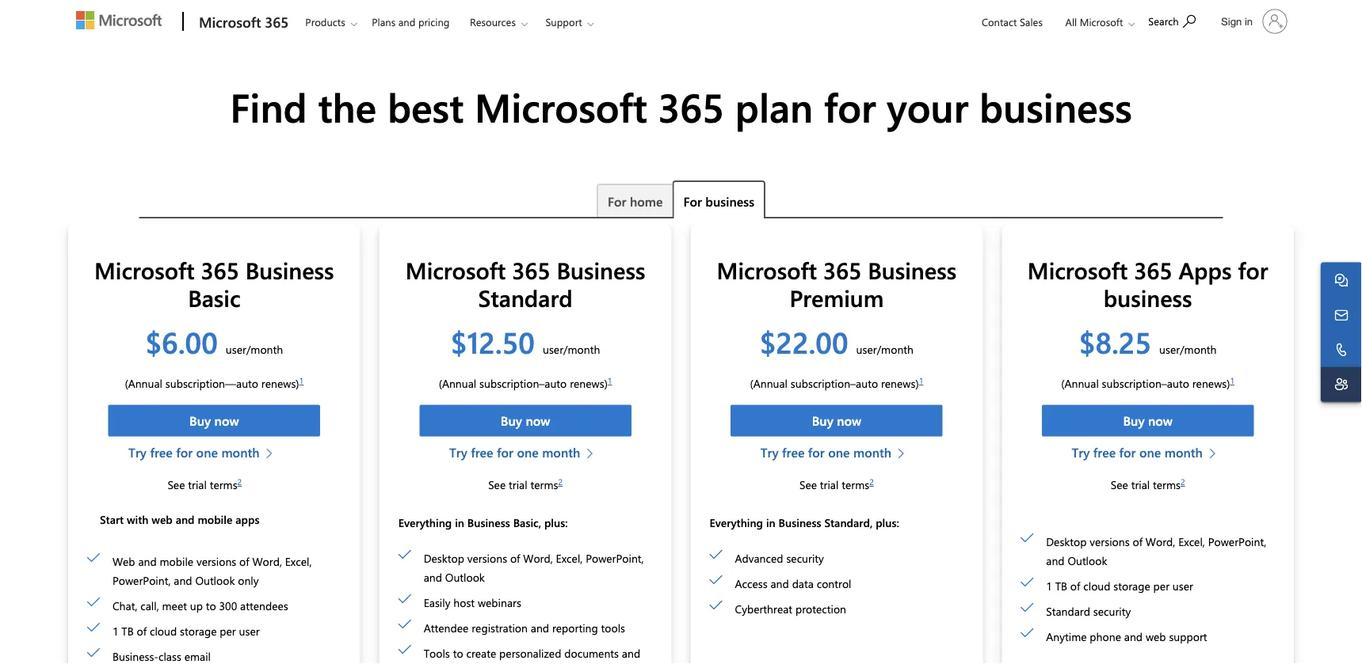 Task type: describe. For each thing, give the bounding box(es) containing it.
sign in link
[[1212, 2, 1294, 40]]

4 try free for one month from the left
[[1072, 444, 1203, 461]]

365 for microsoft 365 business premium
[[823, 255, 862, 286]]

host
[[454, 596, 475, 611]]

buy now link for fourth try free for one month link from right
[[108, 405, 320, 437]]

for home link
[[597, 184, 674, 217]]

3 see from the left
[[800, 478, 817, 493]]

sign in
[[1222, 15, 1253, 27]]

$8.25 user/month
[[1079, 322, 1217, 361]]

pricing
[[418, 15, 450, 29]]

2 trial from the left
[[509, 478, 528, 493]]

4 trial from the left
[[1131, 478, 1150, 493]]

protection
[[796, 602, 846, 617]]

1 link for $6.00
[[299, 375, 304, 386]]

create
[[466, 647, 496, 661]]

basic
[[188, 282, 241, 313]]

(annual for $6.00
[[125, 377, 162, 391]]

resources
[[470, 15, 516, 29]]

for business
[[684, 193, 755, 210]]

try for fourth try free for one month link from the left
[[1072, 444, 1090, 461]]

your
[[887, 80, 969, 132]]

start with web and mobile apps
[[100, 512, 260, 527]]

buy for 3rd try free for one month link from left
[[812, 413, 834, 430]]

1 vertical spatial powerpoint,
[[586, 552, 644, 566]]

security for standard security
[[1094, 605, 1131, 619]]

for home
[[608, 193, 663, 210]]

class
[[158, 650, 181, 664]]

webinars
[[478, 596, 521, 611]]

sign
[[1222, 15, 1242, 27]]

registration
[[472, 621, 528, 636]]

renews) for $12.50
[[570, 377, 608, 391]]

2 horizontal spatial word,
[[1146, 535, 1176, 550]]

buy for second try free for one month link
[[501, 413, 522, 430]]

in for everything in business standard, plus:
[[766, 516, 776, 530]]

business for basic,
[[467, 516, 510, 530]]

(annual for $12.50
[[439, 377, 477, 391]]

basic,
[[513, 516, 541, 530]]

call,
[[141, 599, 159, 614]]

microsoft for microsoft 365 business premium
[[717, 255, 817, 286]]

1 horizontal spatial mobile
[[198, 512, 232, 527]]

0 vertical spatial per
[[1154, 579, 1170, 594]]

chat, call, meet up to 300 attendees
[[113, 599, 288, 614]]

1 vertical spatial tb
[[122, 624, 134, 639]]

3 try free for one month link from the left
[[761, 444, 913, 463]]

cyberthreat protection
[[735, 602, 846, 617]]

business for basic
[[245, 255, 334, 286]]

meet
[[162, 599, 187, 614]]

microsoft 365
[[199, 12, 289, 31]]

mobile inside web and mobile versions of word, excel, powerpoint, and outlook only
[[160, 555, 193, 569]]

best
[[387, 80, 464, 132]]

all microsoft
[[1066, 15, 1123, 29]]

of inside web and mobile versions of word, excel, powerpoint, and outlook only
[[239, 555, 249, 569]]

1 horizontal spatial outlook
[[445, 571, 485, 585]]

standard inside 'microsoft 365 business standard'
[[478, 282, 573, 313]]

search
[[1149, 14, 1179, 28]]

one for fourth try free for one month link from right
[[196, 444, 218, 461]]

1 link for $22.00
[[919, 375, 924, 386]]

resources button
[[460, 1, 540, 43]]

email
[[184, 650, 211, 664]]

4 see from the left
[[1111, 478, 1128, 493]]

support button
[[535, 1, 607, 43]]

1 vertical spatial desktop
[[424, 552, 464, 566]]

outlook inside web and mobile versions of word, excel, powerpoint, and outlook only
[[195, 574, 235, 588]]

free for second try free for one month link
[[471, 444, 493, 461]]

word, inside web and mobile versions of word, excel, powerpoint, and outlook only
[[252, 555, 282, 569]]

try for second try free for one month link
[[449, 444, 467, 461]]

4 terms from the left
[[1153, 478, 1181, 493]]

all
[[1066, 15, 1077, 29]]

everything for everything in business basic, plus:
[[398, 516, 452, 530]]

1 horizontal spatial excel,
[[556, 552, 583, 566]]

find the best microsoft 365 plan for your business
[[230, 80, 1132, 132]]

$6.00
[[145, 322, 218, 361]]

tools to create personalized documents and
[[424, 647, 641, 665]]

apps
[[1179, 255, 1232, 286]]

renews) for $22.00
[[881, 377, 919, 391]]

attendees
[[240, 599, 288, 614]]

easily
[[424, 596, 451, 611]]

3 trial from the left
[[820, 478, 839, 493]]

to inside the tools to create personalized documents and
[[453, 647, 463, 661]]

in for sign in
[[1245, 15, 1253, 27]]

one for 3rd try free for one month link from left
[[828, 444, 850, 461]]

in for everything in business basic, plus:
[[455, 516, 464, 530]]

support
[[1169, 630, 1208, 645]]

for business link
[[672, 181, 766, 219]]

business inside microsoft 365 apps for business
[[1104, 282, 1192, 313]]

0 vertical spatial web
[[152, 512, 173, 527]]

standard,
[[825, 516, 873, 530]]

(annual subscription—auto renews) 1
[[125, 375, 304, 391]]

365 for microsoft 365 business basic
[[201, 255, 239, 286]]

everything in business standard, plus:
[[710, 516, 899, 530]]

free for 3rd try free for one month link from left
[[782, 444, 805, 461]]

1 horizontal spatial user
[[1173, 579, 1194, 594]]

search button
[[1142, 2, 1203, 38]]

(annual for $22.00
[[750, 377, 788, 391]]

plus: for everything in business standard, plus:
[[876, 516, 899, 530]]

365 for microsoft 365 apps for business
[[1134, 255, 1173, 286]]

1 month from the left
[[221, 444, 260, 461]]

for for for home
[[608, 193, 627, 210]]

contact
[[982, 15, 1017, 29]]

and up meet
[[174, 574, 192, 588]]

(annual for $8.25
[[1061, 377, 1099, 391]]

business for premium
[[868, 255, 957, 286]]

documents
[[564, 647, 619, 661]]

1 vertical spatial per
[[220, 624, 236, 639]]

$22.00
[[760, 322, 848, 361]]

business-class email
[[113, 650, 211, 664]]

user/month for $8.25
[[1160, 342, 1217, 357]]

1 trial from the left
[[188, 478, 207, 493]]

excel, inside web and mobile versions of word, excel, powerpoint, and outlook only
[[285, 555, 312, 569]]

try for fourth try free for one month link from right
[[128, 444, 147, 461]]

start
[[100, 512, 124, 527]]

everything in business basic, plus:
[[398, 516, 568, 530]]

4 month from the left
[[1165, 444, 1203, 461]]

attendee registration and reporting tools
[[424, 621, 625, 636]]

home
[[630, 193, 663, 210]]

web
[[113, 555, 135, 569]]

reporting
[[552, 621, 598, 636]]

microsoft for microsoft 365
[[199, 12, 261, 31]]

subscription–auto for $12.50
[[480, 377, 567, 391]]

microsoft for microsoft 365 apps for business
[[1028, 255, 1128, 286]]

access and data control
[[735, 577, 852, 592]]

microsoft 365 link
[[191, 1, 294, 44]]

user/month for $6.00
[[226, 342, 283, 357]]

$12.50 user/month
[[451, 322, 600, 361]]

advanced
[[735, 552, 783, 566]]

2 horizontal spatial excel,
[[1179, 535, 1205, 550]]

2 now from the left
[[526, 413, 550, 430]]

1 horizontal spatial 1 tb of cloud storage per user
[[1046, 579, 1194, 594]]

2 month from the left
[[542, 444, 580, 461]]

300
[[219, 599, 237, 614]]

0 vertical spatial business
[[980, 80, 1132, 132]]

1 try free for one month from the left
[[128, 444, 260, 461]]

1 vertical spatial web
[[1146, 630, 1166, 645]]

premium
[[790, 282, 884, 313]]

buy now link for second try free for one month link
[[420, 405, 631, 437]]

buy now for second try free for one month link
[[501, 413, 550, 430]]

data
[[792, 577, 814, 592]]

microsoft image
[[76, 11, 162, 29]]

for for for business
[[684, 193, 702, 210]]

(annual subscription–auto renews) 1 for $22.00
[[750, 375, 924, 391]]

all microsoft button
[[1053, 1, 1140, 43]]

try for 3rd try free for one month link from left
[[761, 444, 779, 461]]

3 month from the left
[[854, 444, 892, 461]]

365 for microsoft 365 business standard
[[512, 255, 550, 286]]

standard security
[[1046, 605, 1131, 619]]

365 for microsoft 365
[[265, 12, 289, 31]]

microsoft 365 business premium
[[717, 255, 957, 313]]

plans and pricing
[[372, 15, 450, 29]]

1 see trial terms from the left
[[168, 478, 237, 493]]

only
[[238, 574, 259, 588]]

anytime
[[1046, 630, 1087, 645]]

2 horizontal spatial versions
[[1090, 535, 1130, 550]]

and up easily
[[424, 571, 442, 585]]



Task type: vqa. For each thing, say whether or not it's contained in the screenshot.
Get on the top of the page
no



Task type: locate. For each thing, give the bounding box(es) containing it.
1 now from the left
[[214, 413, 239, 430]]

outlook up 300
[[195, 574, 235, 588]]

$22.00 user/month
[[760, 322, 914, 361]]

1 (annual from the left
[[125, 377, 162, 391]]

business
[[980, 80, 1132, 132], [706, 193, 755, 210], [1104, 282, 1192, 313]]

everything
[[398, 516, 452, 530], [710, 516, 763, 530]]

renews) right subscription—auto at the bottom
[[261, 377, 299, 391]]

try free for one month link
[[128, 444, 281, 463], [449, 444, 602, 463], [761, 444, 913, 463], [1072, 444, 1224, 463]]

tools
[[601, 621, 625, 636]]

versions up standard security
[[1090, 535, 1130, 550]]

web
[[152, 512, 173, 527], [1146, 630, 1166, 645]]

2 renews) from the left
[[570, 377, 608, 391]]

in
[[1245, 15, 1253, 27], [455, 516, 464, 530], [766, 516, 776, 530]]

1 horizontal spatial desktop versions of word, excel, powerpoint, and outlook
[[1046, 535, 1267, 569]]

products button
[[295, 1, 370, 43]]

microsoft inside dropdown button
[[1080, 15, 1123, 29]]

plus: for everything in business basic, plus:
[[544, 516, 568, 530]]

terms
[[210, 478, 237, 493], [531, 478, 558, 493], [842, 478, 870, 493], [1153, 478, 1181, 493]]

4 try from the left
[[1072, 444, 1090, 461]]

1 subscription–auto from the left
[[480, 377, 567, 391]]

1 for $6.00
[[299, 375, 304, 386]]

renews)
[[261, 377, 299, 391], [570, 377, 608, 391], [881, 377, 919, 391], [1193, 377, 1230, 391]]

2 see from the left
[[488, 478, 506, 493]]

user/month inside $12.50 user/month
[[543, 342, 600, 357]]

apps
[[236, 512, 260, 527]]

contact sales link
[[975, 1, 1050, 39]]

user up the support
[[1173, 579, 1194, 594]]

2 for from the left
[[684, 193, 702, 210]]

3 (annual subscription–auto renews) 1 from the left
[[1061, 375, 1235, 391]]

(annual subscription–auto renews) 1 down $12.50 user/month
[[439, 375, 612, 391]]

1 one from the left
[[196, 444, 218, 461]]

4 renews) from the left
[[1193, 377, 1230, 391]]

1 terms from the left
[[210, 478, 237, 493]]

word,
[[1146, 535, 1176, 550], [523, 552, 553, 566], [252, 555, 282, 569]]

and right plans
[[398, 15, 416, 29]]

0 vertical spatial cloud
[[1084, 579, 1111, 594]]

plans and pricing link
[[365, 1, 457, 39]]

buy now for fourth try free for one month link from the left
[[1123, 413, 1173, 430]]

subscription–auto down $8.25 user/month
[[1102, 377, 1190, 391]]

anytime phone and web support
[[1046, 630, 1208, 645]]

0 horizontal spatial to
[[206, 599, 216, 614]]

(annual down the $6.00
[[125, 377, 162, 391]]

3 see trial terms from the left
[[800, 478, 870, 493]]

(annual inside (annual subscription—auto renews) 1
[[125, 377, 162, 391]]

(annual subscription–auto renews) 1
[[439, 375, 612, 391], [750, 375, 924, 391], [1061, 375, 1235, 391]]

microsoft 365 business standard
[[406, 255, 645, 313]]

storage up email in the bottom left of the page
[[180, 624, 217, 639]]

to
[[206, 599, 216, 614], [453, 647, 463, 661]]

1 for $8.25
[[1230, 375, 1235, 386]]

(annual subscription–auto renews) 1 for $8.25
[[1061, 375, 1235, 391]]

mobile left apps
[[198, 512, 232, 527]]

0 vertical spatial powerpoint,
[[1208, 535, 1267, 550]]

one for fourth try free for one month link from the left
[[1140, 444, 1161, 461]]

renews) down $12.50 user/month
[[570, 377, 608, 391]]

0 horizontal spatial word,
[[252, 555, 282, 569]]

access
[[735, 577, 768, 592]]

0 horizontal spatial tb
[[122, 624, 134, 639]]

try
[[128, 444, 147, 461], [449, 444, 467, 461], [761, 444, 779, 461], [1072, 444, 1090, 461]]

0 horizontal spatial versions
[[197, 555, 236, 569]]

2 (annual from the left
[[439, 377, 477, 391]]

in right the sign at right top
[[1245, 15, 1253, 27]]

1 user/month from the left
[[226, 342, 283, 357]]

0 vertical spatial storage
[[1114, 579, 1151, 594]]

buy for fourth try free for one month link from right
[[189, 413, 211, 430]]

mobile down start with web and mobile apps
[[160, 555, 193, 569]]

1 try from the left
[[128, 444, 147, 461]]

free for fourth try free for one month link from right
[[150, 444, 173, 461]]

mobile
[[198, 512, 232, 527], [160, 555, 193, 569]]

powerpoint,
[[1208, 535, 1267, 550], [586, 552, 644, 566], [113, 574, 171, 588]]

in up the advanced security
[[766, 516, 776, 530]]

4 buy from the left
[[1123, 413, 1145, 430]]

1 horizontal spatial powerpoint,
[[586, 552, 644, 566]]

1 renews) from the left
[[261, 377, 299, 391]]

free
[[150, 444, 173, 461], [471, 444, 493, 461], [782, 444, 805, 461], [1094, 444, 1116, 461]]

versions up 300
[[197, 555, 236, 569]]

business for standard,
[[779, 516, 822, 530]]

cloud up standard security
[[1084, 579, 1111, 594]]

sales
[[1020, 15, 1043, 29]]

0 vertical spatial 1 tb of cloud storage per user
[[1046, 579, 1194, 594]]

3 try from the left
[[761, 444, 779, 461]]

1 for $22.00
[[919, 375, 924, 386]]

0 horizontal spatial user
[[239, 624, 260, 639]]

365
[[265, 12, 289, 31], [658, 80, 724, 132], [201, 255, 239, 286], [512, 255, 550, 286], [823, 255, 862, 286], [1134, 255, 1173, 286]]

2 buy from the left
[[501, 413, 522, 430]]

0 horizontal spatial excel,
[[285, 555, 312, 569]]

1 everything from the left
[[398, 516, 452, 530]]

(annual down $22.00
[[750, 377, 788, 391]]

plans
[[372, 15, 396, 29]]

with
[[127, 512, 149, 527]]

1 horizontal spatial cloud
[[1084, 579, 1111, 594]]

subscription–auto down $22.00 user/month
[[791, 377, 878, 391]]

web and mobile versions of word, excel, powerpoint, and outlook only
[[113, 555, 312, 588]]

subscription–auto down $12.50 user/month
[[480, 377, 567, 391]]

3 user/month from the left
[[856, 342, 914, 357]]

standard
[[478, 282, 573, 313], [1046, 605, 1091, 619]]

user/month inside the $6.00 user/month
[[226, 342, 283, 357]]

365 inside microsoft 365 apps for business
[[1134, 255, 1173, 286]]

1 buy now link from the left
[[108, 405, 320, 437]]

1 horizontal spatial word,
[[523, 552, 553, 566]]

4 buy now from the left
[[1123, 413, 1173, 430]]

2 (annual subscription–auto renews) 1 from the left
[[750, 375, 924, 391]]

2 terms from the left
[[531, 478, 558, 493]]

web left the support
[[1146, 630, 1166, 645]]

plan
[[735, 80, 813, 132]]

0 horizontal spatial desktop
[[424, 552, 464, 566]]

renews) for $8.25
[[1193, 377, 1230, 391]]

business inside 'microsoft 365 business standard'
[[557, 255, 645, 286]]

advanced security
[[735, 552, 824, 566]]

365 inside microsoft 365 business basic
[[201, 255, 239, 286]]

control
[[817, 577, 852, 592]]

1 link for $12.50
[[608, 375, 612, 386]]

of
[[1133, 535, 1143, 550], [510, 552, 520, 566], [239, 555, 249, 569], [1071, 579, 1081, 594], [137, 624, 147, 639]]

microsoft inside microsoft 365 business basic
[[94, 255, 195, 286]]

easily host webinars
[[424, 596, 521, 611]]

0 horizontal spatial subscription–auto
[[480, 377, 567, 391]]

4 1 link from the left
[[1230, 375, 1235, 386]]

(annual
[[125, 377, 162, 391], [439, 377, 477, 391], [750, 377, 788, 391], [1061, 377, 1099, 391]]

3 now from the left
[[837, 413, 862, 430]]

2 horizontal spatial subscription–auto
[[1102, 377, 1190, 391]]

0 horizontal spatial cloud
[[150, 624, 177, 639]]

cloud up business-class email
[[150, 624, 177, 639]]

2 user/month from the left
[[543, 342, 600, 357]]

versions down everything in business basic, plus:
[[467, 552, 507, 566]]

2 1 link from the left
[[608, 375, 612, 386]]

renews) inside (annual subscription—auto renews) 1
[[261, 377, 299, 391]]

in left basic,
[[455, 516, 464, 530]]

standard up $12.50 user/month
[[478, 282, 573, 313]]

for inside microsoft 365 apps for business
[[1238, 255, 1268, 286]]

0 horizontal spatial per
[[220, 624, 236, 639]]

tb down chat,
[[122, 624, 134, 639]]

tb
[[1055, 579, 1068, 594], [122, 624, 134, 639]]

for left home
[[608, 193, 627, 210]]

$12.50
[[451, 322, 535, 361]]

renews) for $6.00
[[261, 377, 299, 391]]

business-
[[113, 650, 158, 664]]

subscription—auto
[[165, 377, 258, 391]]

business
[[245, 255, 334, 286], [557, 255, 645, 286], [868, 255, 957, 286], [467, 516, 510, 530], [779, 516, 822, 530]]

user/month
[[226, 342, 283, 357], [543, 342, 600, 357], [856, 342, 914, 357], [1160, 342, 1217, 357]]

2 one from the left
[[517, 444, 539, 461]]

4 buy now link from the left
[[1042, 405, 1254, 437]]

microsoft 365 apps for business
[[1028, 255, 1268, 313]]

3 try free for one month from the left
[[761, 444, 892, 461]]

storage
[[1114, 579, 1151, 594], [180, 624, 217, 639]]

buy now for fourth try free for one month link from right
[[189, 413, 239, 430]]

1 horizontal spatial desktop
[[1046, 535, 1087, 550]]

2 plus: from the left
[[876, 516, 899, 530]]

1 tb of cloud storage per user up standard security
[[1046, 579, 1194, 594]]

0 horizontal spatial for
[[608, 193, 627, 210]]

desktop up easily
[[424, 552, 464, 566]]

2 horizontal spatial (annual subscription–auto renews) 1
[[1061, 375, 1235, 391]]

0 horizontal spatial plus:
[[544, 516, 568, 530]]

month
[[221, 444, 260, 461], [542, 444, 580, 461], [854, 444, 892, 461], [1165, 444, 1203, 461]]

1 horizontal spatial plus:
[[876, 516, 899, 530]]

1 free from the left
[[150, 444, 173, 461]]

1 horizontal spatial per
[[1154, 579, 1170, 594]]

see trial terms
[[168, 478, 237, 493], [488, 478, 558, 493], [800, 478, 870, 493], [1111, 478, 1181, 493]]

per down 300
[[220, 624, 236, 639]]

2 horizontal spatial in
[[1245, 15, 1253, 27]]

per up the support
[[1154, 579, 1170, 594]]

attendee
[[424, 621, 469, 636]]

0 vertical spatial to
[[206, 599, 216, 614]]

1 try free for one month link from the left
[[128, 444, 281, 463]]

user/month for $12.50
[[543, 342, 600, 357]]

4 (annual from the left
[[1061, 377, 1099, 391]]

and inside plans and pricing link
[[398, 15, 416, 29]]

0 horizontal spatial (annual subscription–auto renews) 1
[[439, 375, 612, 391]]

3 buy now from the left
[[812, 413, 862, 430]]

business inside microsoft 365 business basic
[[245, 255, 334, 286]]

excel,
[[1179, 535, 1205, 550], [556, 552, 583, 566], [285, 555, 312, 569]]

user/month inside $8.25 user/month
[[1160, 342, 1217, 357]]

4 user/month from the left
[[1160, 342, 1217, 357]]

1 buy now from the left
[[189, 413, 239, 430]]

1 horizontal spatial everything
[[710, 516, 763, 530]]

3 renews) from the left
[[881, 377, 919, 391]]

for right home
[[684, 193, 702, 210]]

3 buy now link from the left
[[731, 405, 943, 437]]

one for second try free for one month link
[[517, 444, 539, 461]]

versions
[[1090, 535, 1130, 550], [467, 552, 507, 566], [197, 555, 236, 569]]

buy now link for 3rd try free for one month link from left
[[731, 405, 943, 437]]

(annual down $12.50
[[439, 377, 477, 391]]

outlook up host
[[445, 571, 485, 585]]

1 horizontal spatial (annual subscription–auto renews) 1
[[750, 375, 924, 391]]

0 horizontal spatial mobile
[[160, 555, 193, 569]]

to right the tools
[[453, 647, 463, 661]]

subscription–auto for $22.00
[[791, 377, 878, 391]]

4 see trial terms from the left
[[1111, 478, 1181, 493]]

microsoft for microsoft 365 business standard
[[406, 255, 506, 286]]

2 vertical spatial business
[[1104, 282, 1192, 313]]

1 horizontal spatial web
[[1146, 630, 1166, 645]]

the
[[318, 80, 377, 132]]

products
[[305, 15, 345, 29]]

security up the data
[[787, 552, 824, 566]]

2 everything from the left
[[710, 516, 763, 530]]

security up phone
[[1094, 605, 1131, 619]]

1 vertical spatial security
[[1094, 605, 1131, 619]]

see
[[168, 478, 185, 493], [488, 478, 506, 493], [800, 478, 817, 493], [1111, 478, 1128, 493]]

1 buy from the left
[[189, 413, 211, 430]]

0 vertical spatial security
[[787, 552, 824, 566]]

microsoft inside 'microsoft 365 business standard'
[[406, 255, 506, 286]]

4 now from the left
[[1148, 413, 1173, 430]]

0 vertical spatial desktop
[[1046, 535, 1087, 550]]

1 vertical spatial mobile
[[160, 555, 193, 569]]

and right "web"
[[138, 555, 157, 569]]

1 vertical spatial standard
[[1046, 605, 1091, 619]]

1 link for $8.25
[[1230, 375, 1235, 386]]

buy
[[189, 413, 211, 430], [501, 413, 522, 430], [812, 413, 834, 430], [1123, 413, 1145, 430]]

3 subscription–auto from the left
[[1102, 377, 1190, 391]]

2 subscription–auto from the left
[[791, 377, 878, 391]]

user/month right $12.50
[[543, 342, 600, 357]]

3 1 link from the left
[[919, 375, 924, 386]]

1 horizontal spatial in
[[766, 516, 776, 530]]

microsoft inside microsoft 365 business premium
[[717, 255, 817, 286]]

2 free from the left
[[471, 444, 493, 461]]

1 tb of cloud storage per user
[[1046, 579, 1194, 594], [113, 624, 260, 639]]

0 horizontal spatial powerpoint,
[[113, 574, 171, 588]]

tools
[[424, 647, 450, 661]]

4 try free for one month link from the left
[[1072, 444, 1224, 463]]

1 plus: from the left
[[544, 516, 568, 530]]

(annual subscription–auto renews) 1 down $22.00 user/month
[[750, 375, 924, 391]]

365 inside 'microsoft 365 business standard'
[[512, 255, 550, 286]]

user/month right $8.25
[[1160, 342, 1217, 357]]

one
[[196, 444, 218, 461], [517, 444, 539, 461], [828, 444, 850, 461], [1140, 444, 1161, 461]]

for
[[608, 193, 627, 210], [684, 193, 702, 210]]

up
[[190, 599, 203, 614]]

free for fourth try free for one month link from the left
[[1094, 444, 1116, 461]]

security for advanced security
[[787, 552, 824, 566]]

(annual subscription–auto renews) 1 down $8.25 user/month
[[1061, 375, 1235, 391]]

1 horizontal spatial standard
[[1046, 605, 1091, 619]]

plus: right the standard,
[[876, 516, 899, 530]]

1 vertical spatial business
[[706, 193, 755, 210]]

0 horizontal spatial standard
[[478, 282, 573, 313]]

desktop versions of word, excel, powerpoint, and outlook
[[1046, 535, 1267, 569], [424, 552, 644, 585]]

1 vertical spatial 1 tb of cloud storage per user
[[113, 624, 260, 639]]

and right 'with'
[[176, 512, 195, 527]]

1 see from the left
[[168, 478, 185, 493]]

1 tb of cloud storage per user down up on the bottom of page
[[113, 624, 260, 639]]

1 for from the left
[[608, 193, 627, 210]]

0 horizontal spatial everything
[[398, 516, 452, 530]]

2 vertical spatial powerpoint,
[[113, 574, 171, 588]]

to right up on the bottom of page
[[206, 599, 216, 614]]

desktop up standard security
[[1046, 535, 1087, 550]]

(annual subscription–auto renews) 1 for $12.50
[[439, 375, 612, 391]]

1 horizontal spatial tb
[[1055, 579, 1068, 594]]

365 inside microsoft 365 business premium
[[823, 255, 862, 286]]

1 vertical spatial to
[[453, 647, 463, 661]]

trial
[[188, 478, 207, 493], [509, 478, 528, 493], [820, 478, 839, 493], [1131, 478, 1150, 493]]

0 vertical spatial user
[[1173, 579, 1194, 594]]

$6.00 user/month
[[145, 322, 283, 361]]

3 one from the left
[[828, 444, 850, 461]]

user down attendees
[[239, 624, 260, 639]]

3 (annual from the left
[[750, 377, 788, 391]]

renews) down $22.00 user/month
[[881, 377, 919, 391]]

1 horizontal spatial to
[[453, 647, 463, 661]]

2 see trial terms from the left
[[488, 478, 558, 493]]

0 vertical spatial standard
[[478, 282, 573, 313]]

support
[[546, 15, 582, 29]]

0 horizontal spatial 1 tb of cloud storage per user
[[113, 624, 260, 639]]

0 vertical spatial mobile
[[198, 512, 232, 527]]

per
[[1154, 579, 1170, 594], [220, 624, 236, 639]]

0 vertical spatial tb
[[1055, 579, 1068, 594]]

2 try free for one month link from the left
[[449, 444, 602, 463]]

buy now for 3rd try free for one month link from left
[[812, 413, 862, 430]]

plus: right basic,
[[544, 516, 568, 530]]

1 horizontal spatial for
[[684, 193, 702, 210]]

microsoft for microsoft 365 business basic
[[94, 255, 195, 286]]

0 horizontal spatial desktop versions of word, excel, powerpoint, and outlook
[[424, 552, 644, 585]]

2 horizontal spatial outlook
[[1068, 554, 1108, 569]]

renews) down $8.25 user/month
[[1193, 377, 1230, 391]]

plus:
[[544, 516, 568, 530], [876, 516, 899, 530]]

1 1 link from the left
[[299, 375, 304, 386]]

buy now link for fourth try free for one month link from the left
[[1042, 405, 1254, 437]]

now
[[214, 413, 239, 430], [526, 413, 550, 430], [837, 413, 862, 430], [1148, 413, 1173, 430]]

contact sales
[[982, 15, 1043, 29]]

1 horizontal spatial storage
[[1114, 579, 1151, 594]]

(annual down $8.25
[[1061, 377, 1099, 391]]

cyberthreat
[[735, 602, 793, 617]]

and up personalized
[[531, 621, 549, 636]]

and left the data
[[771, 577, 789, 592]]

cloud
[[1084, 579, 1111, 594], [150, 624, 177, 639]]

0 horizontal spatial security
[[787, 552, 824, 566]]

tb up standard security
[[1055, 579, 1068, 594]]

phone
[[1090, 630, 1121, 645]]

microsoft inside microsoft 365 apps for business
[[1028, 255, 1128, 286]]

standard up the anytime
[[1046, 605, 1091, 619]]

1 horizontal spatial security
[[1094, 605, 1131, 619]]

2 buy now link from the left
[[420, 405, 631, 437]]

0 horizontal spatial in
[[455, 516, 464, 530]]

chat,
[[113, 599, 137, 614]]

and right phone
[[1124, 630, 1143, 645]]

and up standard security
[[1046, 554, 1065, 569]]

subscription–auto for $8.25
[[1102, 377, 1190, 391]]

1 link
[[299, 375, 304, 386], [608, 375, 612, 386], [919, 375, 924, 386], [1230, 375, 1235, 386]]

2 try free for one month from the left
[[449, 444, 580, 461]]

3 terms from the left
[[842, 478, 870, 493]]

4 free from the left
[[1094, 444, 1116, 461]]

business for standard
[[557, 255, 645, 286]]

user/month up (annual subscription—auto renews) 1
[[226, 342, 283, 357]]

buy for fourth try free for one month link from the left
[[1123, 413, 1145, 430]]

0 horizontal spatial web
[[152, 512, 173, 527]]

and down tools
[[622, 647, 641, 661]]

versions inside web and mobile versions of word, excel, powerpoint, and outlook only
[[197, 555, 236, 569]]

2 horizontal spatial powerpoint,
[[1208, 535, 1267, 550]]

find
[[230, 80, 307, 132]]

3 free from the left
[[782, 444, 805, 461]]

personalized
[[499, 647, 561, 661]]

microsoft
[[199, 12, 261, 31], [1080, 15, 1123, 29], [475, 80, 647, 132], [94, 255, 195, 286], [406, 255, 506, 286], [717, 255, 817, 286], [1028, 255, 1128, 286]]

storage up standard security
[[1114, 579, 1151, 594]]

0 horizontal spatial outlook
[[195, 574, 235, 588]]

1 for $12.50
[[608, 375, 612, 386]]

1 vertical spatial cloud
[[150, 624, 177, 639]]

outlook up standard security
[[1068, 554, 1108, 569]]

1 horizontal spatial subscription–auto
[[791, 377, 878, 391]]

$8.25
[[1079, 322, 1152, 361]]

everything for everything in business standard, plus:
[[710, 516, 763, 530]]

1 inside (annual subscription—auto renews) 1
[[299, 375, 304, 386]]

business inside microsoft 365 business premium
[[868, 255, 957, 286]]

3 buy from the left
[[812, 413, 834, 430]]

and inside the tools to create personalized documents and
[[622, 647, 641, 661]]

user/month for $22.00
[[856, 342, 914, 357]]

4 one from the left
[[1140, 444, 1161, 461]]

1 horizontal spatial versions
[[467, 552, 507, 566]]

microsoft 365 business basic
[[94, 255, 334, 313]]

powerpoint, inside web and mobile versions of word, excel, powerpoint, and outlook only
[[113, 574, 171, 588]]

2 try from the left
[[449, 444, 467, 461]]

Search search field
[[1141, 2, 1212, 38]]

1 vertical spatial user
[[239, 624, 260, 639]]

2 buy now from the left
[[501, 413, 550, 430]]

user/month down premium
[[856, 342, 914, 357]]

user/month inside $22.00 user/month
[[856, 342, 914, 357]]

0 horizontal spatial storage
[[180, 624, 217, 639]]

1 (annual subscription–auto renews) 1 from the left
[[439, 375, 612, 391]]

web right 'with'
[[152, 512, 173, 527]]

1 vertical spatial storage
[[180, 624, 217, 639]]



